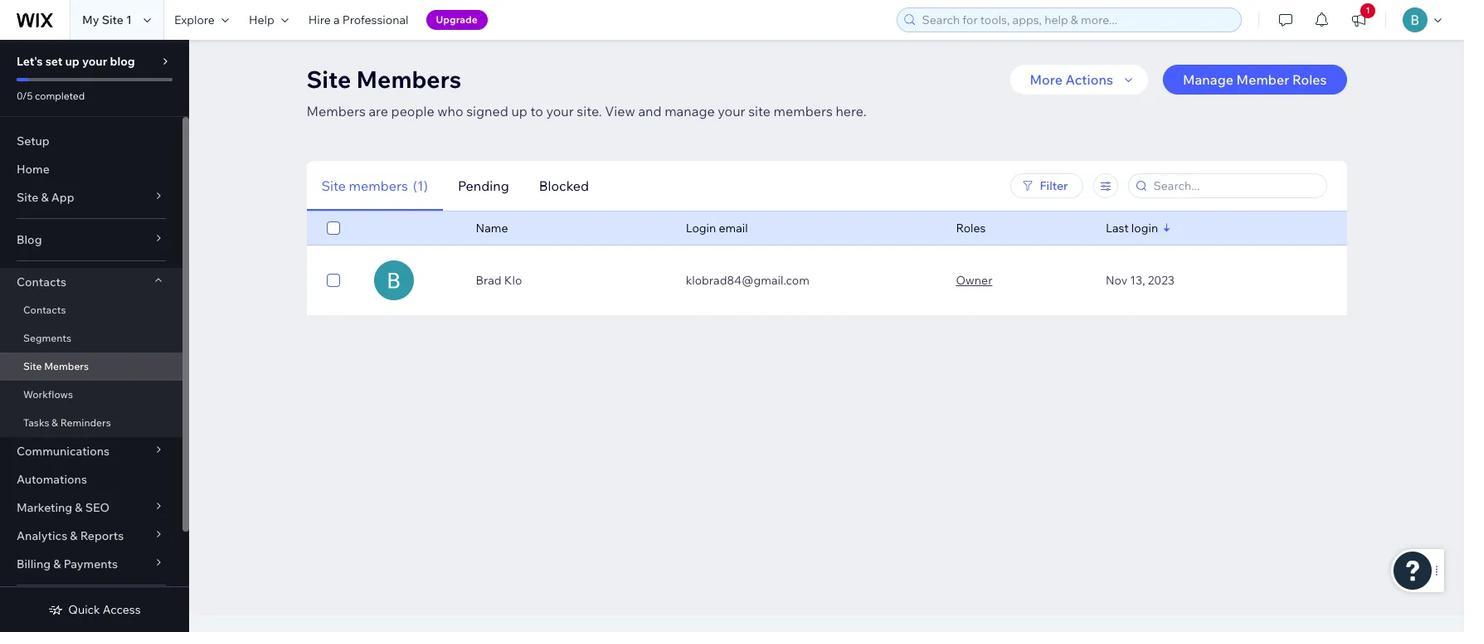 Task type: locate. For each thing, give the bounding box(es) containing it.
contacts down blog
[[17, 275, 66, 290]]

0 horizontal spatial up
[[65, 54, 80, 69]]

actions
[[1066, 71, 1113, 88]]

1 horizontal spatial roles
[[1292, 71, 1327, 88]]

help
[[249, 12, 274, 27]]

site members up the 'workflows'
[[23, 360, 89, 372]]

up left to at the left of page
[[511, 103, 527, 119]]

members inside tab list
[[349, 177, 408, 194]]

& left reports
[[70, 528, 78, 543]]

Search for tools, apps, help & more... field
[[917, 8, 1236, 32]]

manage
[[665, 103, 715, 119]]

automations link
[[0, 465, 183, 494]]

brad klo image
[[374, 260, 414, 300]]

blog button
[[0, 226, 183, 254]]

None checkbox
[[326, 218, 340, 238]]

members left the '(1)'
[[349, 177, 408, 194]]

segments
[[23, 332, 71, 344]]

your left blog
[[82, 54, 107, 69]]

members right site
[[774, 103, 833, 119]]

contacts link
[[0, 296, 183, 324]]

blocked
[[539, 177, 589, 194]]

up
[[65, 54, 80, 69], [511, 103, 527, 119]]

&
[[41, 190, 49, 205], [52, 416, 58, 429], [75, 500, 83, 515], [70, 528, 78, 543], [53, 557, 61, 572]]

contacts up segments on the left bottom of the page
[[23, 304, 66, 316]]

billing & payments button
[[0, 550, 183, 578]]

home link
[[0, 155, 183, 183]]

tab list
[[307, 161, 819, 211]]

1 horizontal spatial members
[[774, 103, 833, 119]]

(1)
[[413, 177, 428, 194]]

hire a professional
[[308, 12, 409, 27]]

filter
[[1040, 178, 1068, 193]]

& for site
[[41, 190, 49, 205]]

members
[[774, 103, 833, 119], [349, 177, 408, 194]]

brad klo
[[476, 273, 522, 288]]

0 vertical spatial up
[[65, 54, 80, 69]]

contacts
[[17, 275, 66, 290], [23, 304, 66, 316]]

0 horizontal spatial site members
[[23, 360, 89, 372]]

setup link
[[0, 127, 183, 155]]

& left seo
[[75, 500, 83, 515]]

0 vertical spatial contacts
[[17, 275, 66, 290]]

people
[[391, 103, 434, 119]]

blog
[[110, 54, 135, 69]]

13,
[[1130, 273, 1145, 288]]

0 vertical spatial site members
[[307, 65, 462, 94]]

site
[[748, 103, 771, 119]]

& for billing
[[53, 557, 61, 572]]

& for tasks
[[52, 416, 58, 429]]

communications button
[[0, 437, 183, 465]]

last
[[1106, 221, 1129, 236]]

members
[[356, 65, 462, 94], [307, 103, 366, 119], [44, 360, 89, 372]]

0 horizontal spatial roles
[[956, 221, 986, 236]]

up right set
[[65, 54, 80, 69]]

0/5 completed
[[17, 90, 85, 102]]

your left site
[[718, 103, 745, 119]]

professional
[[342, 12, 409, 27]]

members up the 'workflows'
[[44, 360, 89, 372]]

contacts inside dropdown button
[[17, 275, 66, 290]]

0 vertical spatial members
[[774, 103, 833, 119]]

marketing
[[17, 500, 72, 515]]

reminders
[[60, 416, 111, 429]]

1 vertical spatial members
[[307, 103, 366, 119]]

site & app button
[[0, 183, 183, 212]]

roles
[[1292, 71, 1327, 88], [956, 221, 986, 236]]

1 horizontal spatial 1
[[1366, 5, 1370, 16]]

0 horizontal spatial your
[[82, 54, 107, 69]]

0 vertical spatial roles
[[1292, 71, 1327, 88]]

1 vertical spatial members
[[349, 177, 408, 194]]

1 vertical spatial site members
[[23, 360, 89, 372]]

1 button
[[1341, 0, 1377, 40]]

tasks & reminders
[[23, 416, 111, 429]]

1
[[1366, 5, 1370, 16], [126, 12, 132, 27]]

pending button
[[443, 161, 524, 211]]

brad
[[476, 273, 502, 288]]

site.
[[577, 103, 602, 119]]

workflows link
[[0, 381, 183, 409]]

roles inside manage member roles button
[[1292, 71, 1327, 88]]

your right to at the left of page
[[546, 103, 574, 119]]

1 vertical spatial up
[[511, 103, 527, 119]]

payments
[[64, 557, 118, 572]]

access
[[103, 602, 141, 617]]

members left "are"
[[307, 103, 366, 119]]

set
[[45, 54, 63, 69]]

roles right member
[[1292, 71, 1327, 88]]

communications
[[17, 444, 110, 459]]

who
[[437, 103, 463, 119]]

roles up owner
[[956, 221, 986, 236]]

workflows
[[23, 388, 73, 401]]

1 vertical spatial contacts
[[23, 304, 66, 316]]

& right billing
[[53, 557, 61, 572]]

& left app
[[41, 190, 49, 205]]

are
[[369, 103, 388, 119]]

login
[[1131, 221, 1158, 236]]

your inside "sidebar" element
[[82, 54, 107, 69]]

2 vertical spatial members
[[44, 360, 89, 372]]

1 horizontal spatial site members
[[307, 65, 462, 94]]

app
[[51, 190, 74, 205]]

None checkbox
[[326, 270, 340, 290]]

1 inside button
[[1366, 5, 1370, 16]]

upgrade button
[[426, 10, 488, 30]]

members up people
[[356, 65, 462, 94]]

and
[[638, 103, 662, 119]]

billing
[[17, 557, 51, 572]]

0 horizontal spatial members
[[349, 177, 408, 194]]

contacts button
[[0, 268, 183, 296]]

let's set up your blog
[[17, 54, 135, 69]]

your
[[82, 54, 107, 69], [546, 103, 574, 119], [718, 103, 745, 119]]

Search... field
[[1149, 174, 1321, 197]]

reports
[[80, 528, 124, 543]]

tab list containing site members
[[307, 161, 819, 211]]

& right tasks
[[52, 416, 58, 429]]

site members up "are"
[[307, 65, 462, 94]]

explore
[[174, 12, 215, 27]]

last login
[[1106, 221, 1158, 236]]

hire
[[308, 12, 331, 27]]



Task type: describe. For each thing, give the bounding box(es) containing it.
contacts for contacts link
[[23, 304, 66, 316]]

site members (1)
[[321, 177, 428, 194]]

analytics
[[17, 528, 67, 543]]

site & app
[[17, 190, 74, 205]]

view
[[605, 103, 635, 119]]

site members link
[[0, 353, 183, 381]]

site inside tab list
[[321, 177, 346, 194]]

upgrade
[[436, 13, 478, 26]]

more actions
[[1030, 71, 1113, 88]]

& for marketing
[[75, 500, 83, 515]]

login email
[[686, 221, 748, 236]]

1 horizontal spatial your
[[546, 103, 574, 119]]

segments link
[[0, 324, 183, 353]]

tasks
[[23, 416, 49, 429]]

setup
[[17, 134, 50, 148]]

up inside "sidebar" element
[[65, 54, 80, 69]]

& for analytics
[[70, 528, 78, 543]]

site inside dropdown button
[[17, 190, 38, 205]]

0 vertical spatial members
[[356, 65, 462, 94]]

billing & payments
[[17, 557, 118, 572]]

2 horizontal spatial your
[[718, 103, 745, 119]]

quick
[[68, 602, 100, 617]]

1 horizontal spatial up
[[511, 103, 527, 119]]

here.
[[836, 103, 867, 119]]

analytics & reports
[[17, 528, 124, 543]]

quick access button
[[48, 602, 141, 617]]

completed
[[35, 90, 85, 102]]

analytics & reports button
[[0, 522, 183, 550]]

nov 13, 2023
[[1106, 273, 1175, 288]]

site members inside site members 'link'
[[23, 360, 89, 372]]

2023
[[1148, 273, 1175, 288]]

owner
[[956, 273, 993, 288]]

quick access
[[68, 602, 141, 617]]

signed
[[466, 103, 508, 119]]

my site 1
[[82, 12, 132, 27]]

sidebar element
[[0, 40, 189, 632]]

0/5
[[17, 90, 33, 102]]

hire a professional link
[[298, 0, 419, 40]]

a
[[333, 12, 340, 27]]

0 horizontal spatial 1
[[126, 12, 132, 27]]

email
[[719, 221, 748, 236]]

marketing & seo
[[17, 500, 110, 515]]

members inside 'link'
[[44, 360, 89, 372]]

members are people who signed up to your site. view and manage your site members here.
[[307, 103, 867, 119]]

more actions button
[[1010, 65, 1148, 95]]

nov
[[1106, 273, 1128, 288]]

login
[[686, 221, 716, 236]]

more
[[1030, 71, 1063, 88]]

automations
[[17, 472, 87, 487]]

contacts for contacts dropdown button
[[17, 275, 66, 290]]

name
[[476, 221, 508, 236]]

seo
[[85, 500, 110, 515]]

manage member roles
[[1183, 71, 1327, 88]]

pending
[[458, 177, 509, 194]]

marketing & seo button
[[0, 494, 183, 522]]

blocked button
[[524, 161, 604, 211]]

blog
[[17, 232, 42, 247]]

home
[[17, 162, 50, 177]]

manage
[[1183, 71, 1234, 88]]

manage member roles button
[[1163, 65, 1347, 95]]

klobrad84@gmail.com
[[686, 273, 810, 288]]

help button
[[239, 0, 298, 40]]

to
[[530, 103, 543, 119]]

site inside 'link'
[[23, 360, 42, 372]]

member
[[1237, 71, 1290, 88]]

tasks & reminders link
[[0, 409, 183, 437]]

1 vertical spatial roles
[[956, 221, 986, 236]]

let's
[[17, 54, 43, 69]]

filter button
[[1010, 173, 1083, 198]]

my
[[82, 12, 99, 27]]

klo
[[504, 273, 522, 288]]



Task type: vqa. For each thing, say whether or not it's contained in the screenshot.
unicorn party
no



